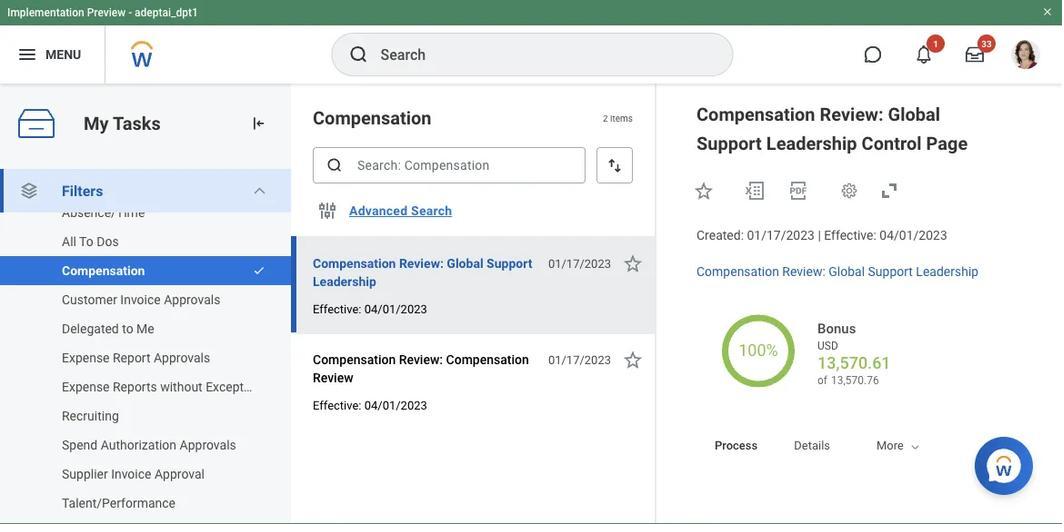 Task type: describe. For each thing, give the bounding box(es) containing it.
control
[[862, 133, 922, 154]]

13,570.61
[[818, 354, 891, 373]]

gear image
[[841, 182, 859, 200]]

items
[[611, 113, 633, 124]]

advanced search button
[[342, 193, 460, 229]]

approvals for spend authorization approvals
[[180, 438, 236, 453]]

invoice for customer
[[120, 293, 161, 308]]

delegated
[[62, 322, 119, 337]]

tasks
[[113, 113, 161, 134]]

effective: for compensation review: compensation review
[[313, 399, 362, 413]]

expense report approvals
[[62, 351, 210, 366]]

menu
[[45, 47, 81, 62]]

advanced
[[349, 204, 408, 219]]

effective: 04/01/2023 for compensation review: compensation review
[[313, 399, 427, 413]]

1
[[934, 38, 939, 49]]

to
[[122, 322, 133, 337]]

customer
[[62, 293, 117, 308]]

100%
[[739, 341, 779, 360]]

fullscreen image
[[879, 180, 901, 202]]

list containing absence/time
[[0, 198, 291, 519]]

expense for expense reports without exceptions
[[62, 380, 110, 395]]

compensation inside list
[[62, 263, 145, 278]]

customer invoice approvals
[[62, 293, 221, 308]]

menu banner
[[0, 0, 1063, 84]]

employee participation
[[867, 440, 988, 453]]

compensation review: global support leadership button
[[313, 253, 539, 293]]

support inside the compensation review: global support leadership
[[487, 256, 533, 271]]

approvals for customer invoice approvals
[[164, 293, 221, 308]]

notifications large image
[[915, 45, 934, 64]]

compensation inside the compensation review: global support leadership
[[313, 256, 396, 271]]

expense reports without exceptions
[[62, 380, 268, 395]]

talent/performance
[[62, 496, 176, 511]]

invoice for supplier
[[111, 467, 151, 482]]

profile logan mcneil image
[[1012, 40, 1041, 73]]

absence/time button
[[0, 198, 273, 227]]

-
[[128, 6, 132, 19]]

Search Workday  search field
[[381, 35, 696, 75]]

usd
[[818, 340, 839, 353]]

33
[[982, 38, 992, 49]]

1 horizontal spatial compensation review: global support leadership
[[697, 265, 979, 280]]

01/17/2023 for compensation review: global support leadership
[[549, 257, 611, 271]]

supplier
[[62, 467, 108, 482]]

compensation review: global support leadership control page
[[697, 104, 968, 154]]

tab list containing process
[[697, 426, 1026, 470]]

2
[[603, 113, 608, 124]]

without
[[160, 380, 203, 395]]

expense for expense report approvals
[[62, 351, 110, 366]]

menu button
[[0, 25, 105, 84]]

check image
[[253, 265, 266, 278]]

0 vertical spatial 04/01/2023
[[880, 228, 948, 243]]

2 horizontal spatial leadership
[[917, 265, 979, 280]]

compensation review: compensation review
[[313, 353, 529, 386]]

spend authorization approvals
[[62, 438, 236, 453]]

created: 01/17/2023 | effective: 04/01/2023
[[697, 228, 948, 243]]

1 horizontal spatial global
[[829, 265, 865, 280]]

implementation
[[7, 6, 84, 19]]

close environment banner image
[[1043, 6, 1054, 17]]

Search: Compensation text field
[[313, 147, 586, 184]]

item list element
[[291, 84, 657, 525]]

compensation review: global support leadership link
[[697, 261, 979, 280]]

supplier invoice approval button
[[0, 460, 273, 490]]

details
[[795, 440, 831, 453]]

my tasks
[[84, 113, 161, 134]]

of
[[818, 374, 828, 387]]

transformation import image
[[249, 115, 268, 133]]

effective: 04/01/2023 for compensation review: global support leadership
[[313, 303, 427, 316]]

support inside "compensation review: global support leadership control page"
[[697, 133, 762, 154]]

perspective image
[[18, 180, 40, 202]]

0 vertical spatial star image
[[693, 180, 715, 202]]

0 horizontal spatial star image
[[622, 253, 644, 275]]

|
[[818, 228, 821, 243]]

dos
[[97, 234, 119, 249]]

to
[[79, 234, 94, 249]]

expense reports without exceptions button
[[0, 373, 273, 402]]

reports
[[113, 380, 157, 395]]



Task type: vqa. For each thing, say whether or not it's contained in the screenshot.
Process
yes



Task type: locate. For each thing, give the bounding box(es) containing it.
preview
[[87, 6, 126, 19]]

justify image
[[16, 44, 38, 66]]

invoice up me
[[120, 293, 161, 308]]

2 horizontal spatial support
[[868, 265, 913, 280]]

1 vertical spatial search image
[[326, 156, 344, 175]]

approvals for expense report approvals
[[154, 351, 210, 366]]

approval
[[155, 467, 205, 482]]

1 effective: 04/01/2023 from the top
[[313, 303, 427, 316]]

absence/time
[[62, 205, 145, 220]]

2 vertical spatial 01/17/2023
[[549, 353, 611, 367]]

01/17/2023
[[747, 228, 815, 243], [549, 257, 611, 271], [549, 353, 611, 367]]

1 vertical spatial invoice
[[111, 467, 151, 482]]

2 horizontal spatial global
[[889, 104, 941, 125]]

support
[[697, 133, 762, 154], [487, 256, 533, 271], [868, 265, 913, 280]]

compensation inside "compensation review: global support leadership control page"
[[697, 104, 816, 125]]

bonus usd 13,570.61 of 13,570.76
[[818, 321, 891, 387]]

2 items
[[603, 113, 633, 124]]

process
[[715, 440, 758, 453]]

employee
[[867, 440, 918, 453]]

0 horizontal spatial search image
[[326, 156, 344, 175]]

approvals
[[164, 293, 221, 308], [154, 351, 210, 366], [180, 438, 236, 453]]

effective: for compensation review: global support leadership
[[313, 303, 362, 316]]

all to dos
[[62, 234, 119, 249]]

supplier invoice approval
[[62, 467, 205, 482]]

compensation
[[697, 104, 816, 125], [313, 107, 432, 129], [313, 256, 396, 271], [62, 263, 145, 278], [697, 265, 780, 280], [313, 353, 396, 368], [446, 353, 529, 368]]

global up control
[[889, 104, 941, 125]]

effective: 04/01/2023 down the compensation review: global support leadership button
[[313, 303, 427, 316]]

authorization
[[101, 438, 177, 453]]

0 vertical spatial effective: 04/01/2023
[[313, 303, 427, 316]]

2 vertical spatial effective:
[[313, 399, 362, 413]]

effective: up review on the left bottom
[[313, 303, 362, 316]]

recruiting button
[[0, 402, 273, 431]]

invoice
[[120, 293, 161, 308], [111, 467, 151, 482]]

review: up control
[[820, 104, 884, 125]]

compensation review: compensation review button
[[313, 349, 539, 389]]

approvals inside "button"
[[180, 438, 236, 453]]

me
[[137, 322, 154, 337]]

review
[[313, 371, 354, 386]]

star image
[[622, 349, 644, 371]]

expense up 'recruiting'
[[62, 380, 110, 395]]

implementation preview -   adeptai_dpt1
[[7, 6, 198, 19]]

all
[[62, 234, 76, 249]]

effective: 04/01/2023
[[313, 303, 427, 316], [313, 399, 427, 413]]

0 horizontal spatial leadership
[[313, 274, 377, 289]]

0 vertical spatial invoice
[[120, 293, 161, 308]]

configure image
[[317, 200, 338, 222]]

review: inside the compensation review: global support leadership
[[399, 256, 444, 271]]

created:
[[697, 228, 744, 243]]

list
[[0, 198, 291, 519]]

leadership inside the compensation review: global support leadership
[[313, 274, 377, 289]]

0 horizontal spatial support
[[487, 256, 533, 271]]

invoice down spend authorization approvals "button"
[[111, 467, 151, 482]]

0 vertical spatial effective:
[[825, 228, 877, 243]]

tab list
[[697, 426, 1026, 470]]

spend
[[62, 438, 98, 453]]

1 vertical spatial approvals
[[154, 351, 210, 366]]

1 horizontal spatial search image
[[348, 44, 370, 66]]

leadership
[[767, 133, 858, 154], [917, 265, 979, 280], [313, 274, 377, 289]]

filters
[[62, 182, 103, 200]]

star image
[[693, 180, 715, 202], [622, 253, 644, 275]]

compensation review: global support leadership
[[313, 256, 533, 289], [697, 265, 979, 280]]

inbox large image
[[966, 45, 984, 64]]

notifications element
[[1021, 36, 1035, 51]]

2 expense from the top
[[62, 380, 110, 395]]

filters list
[[0, 96, 291, 525]]

1 vertical spatial effective: 04/01/2023
[[313, 399, 427, 413]]

expense report approvals button
[[0, 344, 273, 373]]

effective: right |
[[825, 228, 877, 243]]

0 vertical spatial search image
[[348, 44, 370, 66]]

1 vertical spatial effective:
[[313, 303, 362, 316]]

04/01/2023
[[880, 228, 948, 243], [365, 303, 427, 316], [365, 399, 427, 413]]

review: down search
[[399, 256, 444, 271]]

effective: down review on the left bottom
[[313, 399, 362, 413]]

sort image
[[606, 156, 624, 175]]

compensation review: global support leadership down search
[[313, 256, 533, 289]]

0 vertical spatial 01/17/2023
[[747, 228, 815, 243]]

exceptions
[[206, 380, 268, 395]]

effective: 04/01/2023 down review on the left bottom
[[313, 399, 427, 413]]

1 vertical spatial 01/17/2023
[[549, 257, 611, 271]]

global down created: 01/17/2023 | effective: 04/01/2023 at the top right of the page
[[829, 265, 865, 280]]

global inside button
[[447, 256, 484, 271]]

expense down delegated
[[62, 351, 110, 366]]

delegated to me button
[[0, 315, 273, 344]]

0 vertical spatial expense
[[62, 351, 110, 366]]

13,570.76
[[832, 374, 880, 387]]

talent/performance button
[[0, 490, 273, 519]]

1 vertical spatial star image
[[622, 253, 644, 275]]

my
[[84, 113, 109, 134]]

04/01/2023 for review
[[365, 399, 427, 413]]

1 horizontal spatial leadership
[[767, 133, 858, 154]]

export to excel image
[[744, 180, 766, 202]]

bonus
[[818, 321, 857, 337]]

1 button
[[904, 35, 945, 75]]

review: inside "compensation review: global support leadership control page"
[[820, 104, 884, 125]]

04/01/2023 down fullscreen icon
[[880, 228, 948, 243]]

2 vertical spatial approvals
[[180, 438, 236, 453]]

1 horizontal spatial star image
[[693, 180, 715, 202]]

chevron down image
[[252, 184, 267, 198]]

compensation button
[[0, 257, 244, 286]]

my tasks element
[[0, 84, 291, 525]]

delegated to me
[[62, 322, 154, 337]]

spend authorization approvals button
[[0, 431, 273, 460]]

leadership inside "compensation review: global support leadership control page"
[[767, 133, 858, 154]]

recruiting
[[62, 409, 119, 424]]

all to dos button
[[0, 227, 273, 257]]

effective:
[[825, 228, 877, 243], [313, 303, 362, 316], [313, 399, 362, 413]]

1 vertical spatial expense
[[62, 380, 110, 395]]

report
[[113, 351, 151, 366]]

search
[[411, 204, 452, 219]]

participation
[[921, 440, 988, 453]]

global
[[889, 104, 941, 125], [447, 256, 484, 271], [829, 265, 865, 280]]

review: inside compensation review: compensation review
[[399, 353, 443, 368]]

page
[[927, 133, 968, 154]]

view printable version (pdf) image
[[788, 180, 810, 202]]

expense
[[62, 351, 110, 366], [62, 380, 110, 395]]

01/17/2023 for compensation review: compensation review
[[549, 353, 611, 367]]

33 button
[[955, 35, 996, 75]]

advanced search
[[349, 204, 452, 219]]

review: down |
[[783, 265, 826, 280]]

review:
[[820, 104, 884, 125], [399, 256, 444, 271], [783, 265, 826, 280], [399, 353, 443, 368]]

04/01/2023 down the compensation review: global support leadership button
[[365, 303, 427, 316]]

more
[[877, 440, 904, 453]]

2 effective: 04/01/2023 from the top
[[313, 399, 427, 413]]

global down search
[[447, 256, 484, 271]]

compensation review: global support leadership down created: 01/17/2023 | effective: 04/01/2023 at the top right of the page
[[697, 265, 979, 280]]

1 expense from the top
[[62, 351, 110, 366]]

04/01/2023 down compensation review: compensation review
[[365, 399, 427, 413]]

2 vertical spatial 04/01/2023
[[365, 399, 427, 413]]

04/01/2023 for support
[[365, 303, 427, 316]]

search image
[[348, 44, 370, 66], [326, 156, 344, 175]]

0 horizontal spatial global
[[447, 256, 484, 271]]

adeptai_dpt1
[[135, 6, 198, 19]]

customer invoice approvals button
[[0, 286, 273, 315]]

0 horizontal spatial compensation review: global support leadership
[[313, 256, 533, 289]]

compensation review: global support leadership inside button
[[313, 256, 533, 289]]

0 vertical spatial approvals
[[164, 293, 221, 308]]

global inside "compensation review: global support leadership control page"
[[889, 104, 941, 125]]

review: down the compensation review: global support leadership button
[[399, 353, 443, 368]]

1 vertical spatial 04/01/2023
[[365, 303, 427, 316]]

1 horizontal spatial support
[[697, 133, 762, 154]]

filters button
[[0, 169, 291, 213]]



